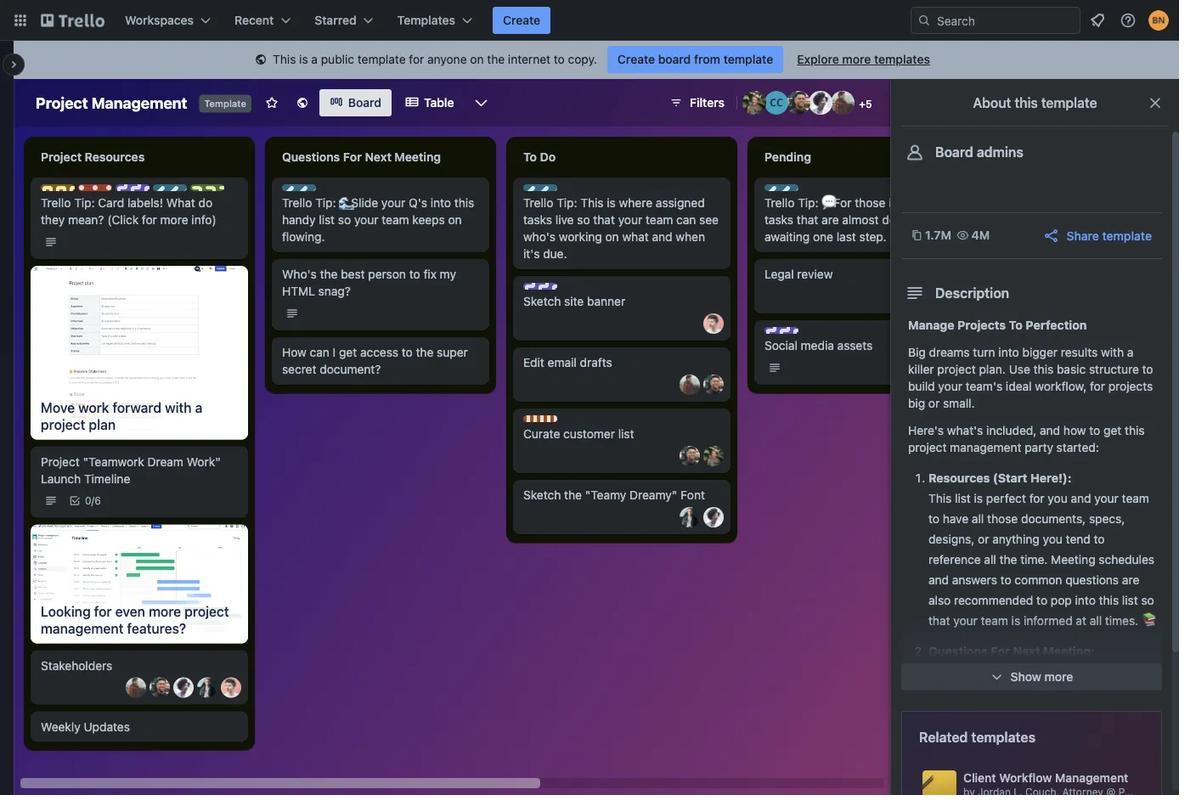 Task type: vqa. For each thing, say whether or not it's contained in the screenshot.
home icon
no



Task type: describe. For each thing, give the bounding box(es) containing it.
caity (caity) image
[[765, 91, 789, 115]]

color: lime, title: "halp" element
[[190, 184, 230, 197]]

todd (todd05497623) image
[[704, 314, 724, 334]]

trello inside trello tip: card labels! what do they mean? (click for more info)
[[41, 196, 71, 210]]

into inside big dreams turn into bigger results with a killer project plan. use this basic structure to build your team's ideal workflow, for projects big or small.
[[999, 345, 1020, 359]]

recent
[[235, 13, 274, 27]]

work
[[78, 400, 109, 416]]

0 vertical spatial you
[[1048, 492, 1068, 506]]

tip for trello tip: 💬for those in-between tasks that are almost done but also awaiting one last step.
[[812, 185, 827, 197]]

stephen (stephen11674280) image
[[680, 507, 700, 528]]

0 vertical spatial color: purple, title: "design team" element
[[116, 184, 196, 197]]

keeps inside trello tip trello tip: 🌊slide your q's into this handy list so your team keeps on flowing.
[[412, 213, 445, 227]]

team for social
[[819, 328, 845, 340]]

big
[[908, 396, 926, 410]]

tasks for that
[[765, 213, 794, 227]]

project "teamwork dream work" launch timeline
[[41, 455, 221, 486]]

0 vertical spatial chris (chris42642663) image
[[680, 446, 700, 467]]

pending
[[765, 150, 812, 164]]

to right 'tend'
[[1094, 532, 1105, 546]]

for inside resources (start here!): this list is perfect for you and your team to have all those documents, specs, designs, or anything you tend to reference all the time. meeting schedules and answers to common questions are also recommended to pop into this list so that your team is informed at all times. 📚
[[1030, 492, 1045, 506]]

meeting inside resources (start here!): this list is perfect for you and your team to have all those documents, specs, designs, or anything you tend to reference all the time. meeting schedules and answers to common questions are also recommended to pop into this list so that your team is informed at all times. 📚
[[1051, 553, 1096, 567]]

flowing. inside trello tip trello tip: 🌊slide your q's into this handy list so your team keeps on flowing.
[[282, 230, 325, 244]]

1.7m
[[925, 228, 952, 242]]

so inside trello tip trello tip: this is where assigned tasks live so that your team can see who's working on what and when it's due.
[[577, 213, 590, 227]]

questions for questions for next meeting
[[282, 150, 340, 164]]

project inside move work forward with a project plan
[[41, 417, 85, 433]]

to left copy.
[[554, 52, 565, 66]]

designs,
[[929, 532, 975, 546]]

move
[[41, 400, 75, 416]]

how can i get access to the super secret document?
[[282, 345, 468, 376]]

to inside big dreams turn into bigger results with a killer project plan. use this basic structure to build your team's ideal workflow, for projects big or small.
[[1143, 362, 1154, 376]]

even
[[115, 603, 145, 619]]

on inside trello tip trello tip: 🌊slide your q's into this handy list so your team keeps on flowing.
[[448, 213, 462, 227]]

on right anyone
[[470, 52, 484, 66]]

0 vertical spatial chris (chris42642663) image
[[787, 91, 811, 115]]

handy inside trello tip trello tip: 🌊slide your q's into this handy list so your team keeps on flowing.
[[282, 213, 316, 227]]

with inside move work forward with a project plan
[[165, 400, 192, 416]]

also inside resources (start here!): this list is perfect for you and your team to have all those documents, specs, designs, or anything you tend to reference all the time. meeting schedules and answers to common questions are also recommended to pop into this list so that your team is informed at all times. 📚
[[929, 594, 951, 608]]

project for project "teamwork dream work" launch timeline
[[41, 455, 80, 469]]

answers
[[952, 573, 998, 587]]

meeting inside text field
[[395, 150, 441, 164]]

0 vertical spatial templates
[[874, 52, 930, 66]]

tip for trello tip: this is where assigned tasks live so that your team can see who's working on what and when it's due.
[[571, 185, 586, 197]]

tip: for trello tip: 💬for those in-between tasks that are almost done but also awaiting one last step.
[[798, 196, 819, 210]]

Search field
[[931, 8, 1080, 33]]

questions for next meeting: never again forget that important question you thought of in the shower this morning! slide your q's into this handy list so your team keeps on flowing. 🌊
[[929, 645, 1155, 761]]

use
[[1009, 362, 1031, 376]]

so inside resources (start here!): this list is perfect for you and your team to have all those documents, specs, designs, or anything you tend to reference all the time. meeting schedules and answers to common questions are also recommended to pop into this list so that your team is informed at all times. 📚
[[1142, 594, 1155, 608]]

your down of
[[1034, 706, 1058, 720]]

so inside trello tip trello tip: 🌊slide your q's into this handy list so your team keeps on flowing.
[[338, 213, 351, 227]]

do
[[198, 196, 213, 210]]

team for sketch
[[577, 284, 604, 296]]

template
[[204, 98, 246, 109]]

0 horizontal spatial brooke (brooke94205718) image
[[704, 446, 724, 467]]

big dreams turn into bigger results with a killer project plan. use this basic structure to build your team's ideal workflow, for projects big or small.
[[908, 345, 1154, 410]]

sm image
[[252, 52, 269, 69]]

on inside trello tip trello tip: this is where assigned tasks live so that your team can see who's working on what and when it's due.
[[606, 230, 619, 244]]

awaiting
[[765, 230, 810, 244]]

starred
[[315, 13, 357, 27]]

color: orange, title: "one more step" element
[[523, 416, 557, 422]]

your down slide
[[1001, 726, 1025, 740]]

to inside text field
[[523, 150, 537, 164]]

table
[[424, 96, 454, 110]]

trello tip trello tip: 🌊slide your q's into this handy list so your team keeps on flowing.
[[282, 185, 474, 244]]

"teamwork
[[83, 455, 144, 469]]

site
[[564, 294, 584, 308]]

priority
[[95, 185, 131, 197]]

show more
[[1011, 670, 1074, 684]]

trello tip trello tip: 💬for those in-between tasks that are almost done but also awaiting one last step.
[[765, 185, 957, 244]]

this inside resources (start here!): this list is perfect for you and your team to have all those documents, specs, designs, or anything you tend to reference all the time. meeting schedules and answers to common questions are also recommended to pop into this list so that your team is informed at all times. 📚
[[1099, 594, 1119, 608]]

card
[[98, 196, 124, 210]]

the left internet
[[487, 52, 505, 66]]

one
[[813, 230, 834, 244]]

meeting:
[[1044, 645, 1095, 659]]

edit email drafts
[[523, 356, 612, 370]]

📚
[[1142, 614, 1154, 628]]

templates
[[397, 13, 456, 27]]

curate
[[523, 427, 560, 441]]

1 vertical spatial janelle (janelle549) image
[[704, 507, 724, 528]]

your down 🌊slide
[[354, 213, 379, 227]]

question
[[929, 685, 976, 699]]

design for sketch site banner
[[540, 284, 575, 296]]

design for social media assets
[[782, 328, 816, 340]]

legal review
[[765, 267, 833, 281]]

and inside 'here's what's included, and how to get this project management party started:'
[[1040, 424, 1061, 438]]

0 vertical spatial team
[[169, 185, 196, 197]]

this down shower
[[1107, 706, 1127, 720]]

1 horizontal spatial brooke (brooke94205718) image
[[743, 91, 767, 115]]

template inside "button"
[[1103, 229, 1152, 243]]

color: purple, title: "design team" element for sketch site banner
[[523, 283, 604, 296]]

2 vertical spatial all
[[1090, 614, 1102, 628]]

this is a public template for anyone on the internet to copy.
[[273, 52, 597, 66]]

1 tip from the left
[[200, 185, 216, 197]]

1 vertical spatial all
[[984, 553, 997, 567]]

here's
[[908, 424, 944, 438]]

1 vertical spatial you
[[1043, 532, 1063, 546]]

to inside the how can i get access to the super secret document?
[[402, 345, 413, 359]]

template right from
[[724, 52, 774, 66]]

Questions For Next Meeting text field
[[272, 144, 489, 171]]

looking for even more project management features?
[[41, 603, 229, 636]]

🌊slide
[[339, 196, 378, 210]]

and down reference
[[929, 573, 949, 587]]

open information menu image
[[1120, 12, 1137, 29]]

workspaces
[[125, 13, 194, 27]]

0 / 6
[[85, 495, 101, 507]]

person
[[368, 267, 406, 281]]

for for meeting:
[[991, 645, 1011, 659]]

Board name text field
[[27, 89, 196, 116]]

how can i get access to the super secret document? link
[[282, 344, 479, 378]]

done
[[882, 213, 910, 227]]

schedules
[[1099, 553, 1155, 567]]

morning!
[[952, 706, 1001, 720]]

big
[[908, 345, 926, 359]]

for for meeting
[[343, 150, 362, 164]]

create for create
[[503, 13, 541, 27]]

who's the best person to fix my html snag?
[[282, 267, 456, 298]]

0 vertical spatial janelle (janelle549) image
[[809, 91, 833, 115]]

resources inside resources (start here!): this list is perfect for you and your team to have all those documents, specs, designs, or anything you tend to reference all the time. meeting schedules and answers to common questions are also recommended to pop into this list so that your team is informed at all times. 📚
[[929, 471, 990, 485]]

secret
[[282, 362, 317, 376]]

team inside questions for next meeting: never again forget that important question you thought of in the shower this morning! slide your q's into this handy list so your team keeps on flowing. 🌊
[[1029, 726, 1056, 740]]

handy inside questions for next meeting: never again forget that important question you thought of in the shower this morning! slide your q's into this handy list so your team keeps on flowing. 🌊
[[929, 726, 962, 740]]

perfection
[[1026, 318, 1087, 332]]

how
[[282, 345, 307, 359]]

table link
[[395, 89, 464, 116]]

tip: for trello tip: 🌊slide your q's into this handy list so your team keeps on flowing.
[[315, 196, 336, 210]]

customize views image
[[473, 94, 490, 111]]

who's
[[523, 230, 556, 244]]

1 vertical spatial javier (javier85303346) image
[[126, 678, 146, 698]]

q's inside questions for next meeting: never again forget that important question you thought of in the shower this morning! slide your q's into this handy list so your team keeps on flowing. 🌊
[[1062, 706, 1080, 720]]

with inside big dreams turn into bigger results with a killer project plan. use this basic structure to build your team's ideal workflow, for projects big or small.
[[1101, 345, 1124, 359]]

can inside the how can i get access to the super secret document?
[[310, 345, 330, 359]]

1 horizontal spatial javier (javier85303346) image
[[831, 91, 855, 115]]

team up 'specs,'
[[1122, 492, 1150, 506]]

0 horizontal spatial this
[[273, 52, 296, 66]]

that inside questions for next meeting: never again forget that important question you thought of in the shower this morning! slide your q's into this handy list so your team keeps on flowing. 🌊
[[1034, 665, 1055, 679]]

management inside 'here's what's included, and how to get this project management party started:'
[[950, 441, 1022, 455]]

that inside trello tip trello tip: 💬for those in-between tasks that are almost done but also awaiting one last step.
[[797, 213, 819, 227]]

0
[[85, 495, 91, 507]]

is left perfect
[[974, 492, 983, 506]]

project inside looking for even more project management features?
[[185, 603, 229, 619]]

(click
[[107, 213, 139, 227]]

public image
[[296, 96, 309, 110]]

or inside big dreams turn into bigger results with a killer project plan. use this basic structure to build your team's ideal workflow, for projects big or small.
[[929, 396, 940, 410]]

0 horizontal spatial janelle (janelle549) image
[[173, 678, 194, 698]]

forward
[[113, 400, 161, 416]]

template right the about
[[1042, 95, 1098, 111]]

1 horizontal spatial to
[[1009, 318, 1023, 332]]

do
[[540, 150, 556, 164]]

resources (start here!): this list is perfect for you and your team to have all those documents, specs, designs, or anything you tend to reference all the time. meeting schedules and answers to common questions are also recommended to pop into this list so that your team is informed at all times. 📚
[[929, 471, 1155, 628]]

primary element
[[0, 0, 1180, 41]]

search image
[[918, 14, 931, 27]]

the left "teamy
[[564, 488, 582, 502]]

1 vertical spatial chris (chris42642663) image
[[150, 678, 170, 698]]

list inside the curate customer list "link"
[[618, 427, 634, 441]]

color: sky, title: "trello tip" element for trello tip: this is where assigned tasks live so that your team can see who's working on what and when it's due.
[[523, 184, 586, 197]]

q's inside trello tip trello tip: 🌊slide your q's into this handy list so your team keeps on flowing.
[[409, 196, 427, 210]]

0 vertical spatial all
[[972, 512, 984, 526]]

board
[[658, 52, 691, 66]]

times.
[[1106, 614, 1139, 628]]

questions
[[1066, 573, 1119, 587]]

manage projects to perfection
[[908, 318, 1087, 332]]

about this template
[[973, 95, 1098, 111]]

this down question
[[929, 706, 949, 720]]

social media assets link
[[765, 337, 962, 354]]

for left anyone
[[409, 52, 424, 66]]

into inside resources (start here!): this list is perfect for you and your team to have all those documents, specs, designs, or anything you tend to reference all the time. meeting schedules and answers to common questions are also recommended to pop into this list so that your team is informed at all times. 📚
[[1076, 594, 1096, 608]]

informed
[[1024, 614, 1073, 628]]

those inside resources (start here!): this list is perfect for you and your team to have all those documents, specs, designs, or anything you tend to reference all the time. meeting schedules and answers to common questions are also recommended to pop into this list so that your team is informed at all times. 📚
[[988, 512, 1018, 526]]

to do
[[523, 150, 556, 164]]

public
[[321, 52, 354, 66]]

0 vertical spatial design
[[133, 185, 167, 197]]

last
[[837, 230, 856, 244]]

team inside trello tip trello tip: this is where assigned tasks live so that your team can see who's working on what and when it's due.
[[646, 213, 673, 227]]

anything
[[993, 532, 1040, 546]]

get inside the how can i get access to the super secret document?
[[339, 345, 357, 359]]

or inside resources (start here!): this list is perfect for you and your team to have all those documents, specs, designs, or anything you tend to reference all the time. meeting schedules and answers to common questions are also recommended to pop into this list so that your team is informed at all times. 📚
[[978, 532, 990, 546]]

that inside trello tip trello tip: this is where assigned tasks live so that your team can see who's working on what and when it's due.
[[594, 213, 615, 227]]

the inside resources (start here!): this list is perfect for you and your team to have all those documents, specs, designs, or anything you tend to reference all the time. meeting schedules and answers to common questions are also recommended to pop into this list so that your team is informed at all times. 📚
[[1000, 553, 1018, 567]]

your down recommended
[[954, 614, 978, 628]]

snag?
[[318, 284, 351, 298]]

this inside trello tip trello tip: 🌊slide your q's into this handy list so your team keeps on flowing.
[[454, 196, 474, 210]]

recommended
[[954, 594, 1034, 608]]

more right explore
[[843, 52, 871, 66]]

🌊
[[929, 747, 941, 761]]

launch
[[41, 472, 81, 486]]

team inside trello tip trello tip: 🌊slide your q's into this handy list so your team keeps on flowing.
[[382, 213, 409, 227]]

and inside trello tip trello tip: this is where assigned tasks live so that your team can see who's working on what and when it's due.
[[652, 230, 673, 244]]

back to home image
[[41, 7, 105, 34]]

can inside trello tip trello tip: this is where assigned tasks live so that your team can see who's working on what and when it's due.
[[677, 213, 696, 227]]

into inside questions for next meeting: never again forget that important question you thought of in the shower this morning! slide your q's into this handy list so your team keeps on flowing. 🌊
[[1083, 706, 1104, 720]]

banner
[[587, 294, 626, 308]]

filters
[[690, 96, 725, 110]]

description
[[936, 285, 1010, 301]]

to left pop
[[1037, 594, 1048, 608]]

0 notifications image
[[1088, 10, 1108, 31]]

specs,
[[1089, 512, 1125, 526]]

weekly updates
[[41, 720, 130, 734]]

about
[[973, 95, 1012, 111]]

project management
[[36, 93, 187, 112]]

for inside big dreams turn into bigger results with a killer project plan. use this basic structure to build your team's ideal workflow, for projects big or small.
[[1090, 379, 1106, 393]]

a inside move work forward with a project plan
[[195, 400, 203, 416]]

star or unstar board image
[[265, 96, 279, 110]]

javier (javier85303346) image
[[680, 375, 700, 395]]

sketch the "teamy dreamy" font
[[523, 488, 705, 502]]

create board from template link
[[608, 46, 784, 73]]

what
[[166, 196, 195, 210]]

1 vertical spatial management
[[1055, 771, 1129, 785]]

due.
[[543, 247, 567, 261]]

are inside trello tip trello tip: 💬for those in-between tasks that are almost done but also awaiting one last step.
[[822, 213, 839, 227]]

your inside trello tip trello tip: this is where assigned tasks live so that your team can see who's working on what and when it's due.
[[618, 213, 643, 227]]



Task type: locate. For each thing, give the bounding box(es) containing it.
on
[[470, 52, 484, 66], [448, 213, 462, 227], [606, 230, 619, 244], [1095, 726, 1109, 740]]

questions up never
[[929, 645, 988, 659]]

your inside big dreams turn into bigger results with a killer project plan. use this basic structure to build your team's ideal workflow, for projects big or small.
[[939, 379, 963, 393]]

the inside questions for next meeting: never again forget that important question you thought of in the shower this morning! slide your q's into this handy list so your team keeps on flowing. 🌊
[[1076, 685, 1094, 699]]

from
[[694, 52, 721, 66]]

on inside questions for next meeting: never again forget that important question you thought of in the shower this morning! slide your q's into this handy list so your team keeps on flowing. 🌊
[[1095, 726, 1109, 740]]

tip: inside trello tip trello tip: 🌊slide your q's into this handy list so your team keeps on flowing.
[[315, 196, 336, 210]]

for inside trello tip: card labels! what do they mean? (click for more info)
[[142, 213, 157, 227]]

you down again
[[979, 685, 999, 699]]

2 sketch from the top
[[523, 488, 561, 502]]

1 tip: from the left
[[74, 196, 95, 210]]

and up party at the right of page
[[1040, 424, 1061, 438]]

2 vertical spatial project
[[41, 455, 80, 469]]

tip: inside trello tip: card labels! what do they mean? (click for more info)
[[74, 196, 95, 210]]

and right what
[[652, 230, 673, 244]]

q's
[[409, 196, 427, 210], [1062, 706, 1080, 720]]

next up forget
[[1013, 645, 1041, 659]]

trello tip: card labels! what do they mean? (click for more info)
[[41, 196, 216, 227]]

0 horizontal spatial meeting
[[395, 150, 441, 164]]

tip up the "info)"
[[200, 185, 216, 197]]

design inside design team sketch site banner
[[540, 284, 575, 296]]

so inside questions for next meeting: never again forget that important question you thought of in the shower this morning! slide your q's into this handy list so your team keeps on flowing. 🌊
[[985, 726, 998, 740]]

4 tip: from the left
[[798, 196, 819, 210]]

1 vertical spatial questions
[[929, 645, 988, 659]]

the down anything
[[1000, 553, 1018, 567]]

to left do on the left top
[[523, 150, 537, 164]]

1 horizontal spatial with
[[1101, 345, 1124, 359]]

structure
[[1089, 362, 1139, 376]]

1 vertical spatial meeting
[[1051, 553, 1096, 567]]

brooke (brooke94205718) image right filters
[[743, 91, 767, 115]]

design team sketch site banner
[[523, 284, 626, 308]]

included,
[[987, 424, 1037, 438]]

janelle (janelle549) image left stephen (stephen11674280) image
[[173, 678, 194, 698]]

1 vertical spatial get
[[1104, 424, 1122, 438]]

color: yellow, title: "copy request" element
[[41, 184, 75, 191]]

0 vertical spatial brooke (brooke94205718) image
[[743, 91, 767, 115]]

stakeholders link
[[41, 657, 238, 674]]

dream
[[147, 455, 184, 469]]

for down labels!
[[142, 213, 157, 227]]

on up my
[[448, 213, 462, 227]]

0 horizontal spatial get
[[339, 345, 357, 359]]

explore
[[797, 52, 839, 66]]

at
[[1076, 614, 1087, 628]]

tip up live
[[571, 185, 586, 197]]

next for meeting:
[[1013, 645, 1041, 659]]

review
[[797, 267, 833, 281]]

you inside questions for next meeting: never again forget that important question you thought of in the shower this morning! slide your q's into this handy list so your team keeps on flowing. 🌊
[[979, 685, 999, 699]]

list inside questions for next meeting: never again forget that important question you thought of in the shower this morning! slide your q's into this handy list so your team keeps on flowing. 🌊
[[966, 726, 982, 740]]

more
[[843, 52, 871, 66], [160, 213, 188, 227], [149, 603, 181, 619], [1045, 670, 1074, 684]]

project inside board name text box
[[36, 93, 88, 112]]

also up 1.7m
[[935, 213, 957, 227]]

tasks inside trello tip trello tip: this is where assigned tasks live so that your team can see who's working on what and when it's due.
[[523, 213, 552, 227]]

0 vertical spatial keeps
[[412, 213, 445, 227]]

internet
[[508, 52, 551, 66]]

is left public
[[299, 52, 308, 66]]

tip inside trello tip trello tip: 💬for those in-between tasks that are almost done but also awaiting one last step.
[[812, 185, 827, 197]]

1 horizontal spatial flowing.
[[1112, 726, 1155, 740]]

to inside 'here's what's included, and how to get this project management party started:'
[[1090, 424, 1101, 438]]

in
[[1063, 685, 1073, 699]]

to up recommended
[[1001, 573, 1012, 587]]

manage
[[908, 318, 955, 332]]

javier (javier85303346) image down stakeholders link at bottom left
[[126, 678, 146, 698]]

javier (javier85303346) image
[[831, 91, 855, 115], [126, 678, 146, 698]]

your up small.
[[939, 379, 963, 393]]

sketch inside design team sketch site banner
[[523, 294, 561, 308]]

drafts
[[580, 356, 612, 370]]

0 vertical spatial or
[[929, 396, 940, 410]]

create
[[503, 13, 541, 27], [618, 52, 655, 66]]

show
[[1011, 670, 1042, 684]]

4 tip from the left
[[812, 185, 827, 197]]

1 sketch from the top
[[523, 294, 561, 308]]

1 horizontal spatial create
[[618, 52, 655, 66]]

template right share
[[1103, 229, 1152, 243]]

those inside trello tip trello tip: 💬for those in-between tasks that are almost done but also awaiting one last step.
[[855, 196, 886, 210]]

also down reference
[[929, 594, 951, 608]]

2 horizontal spatial a
[[1128, 345, 1134, 359]]

those
[[855, 196, 886, 210], [988, 512, 1018, 526]]

chris (chris42642663) image
[[680, 446, 700, 467], [150, 678, 170, 698]]

more inside "button"
[[1045, 670, 1074, 684]]

0 horizontal spatial next
[[365, 150, 392, 164]]

team's
[[966, 379, 1003, 393]]

is down recommended
[[1012, 614, 1021, 628]]

turn
[[973, 345, 996, 359]]

customer
[[564, 427, 615, 441]]

board left the admins at top right
[[936, 144, 974, 160]]

plan.
[[979, 362, 1006, 376]]

chris (chris42642663) image right javier (javier85303346) icon
[[704, 375, 724, 395]]

1 horizontal spatial team
[[577, 284, 604, 296]]

stephen (stephen11674280) image
[[197, 678, 218, 698]]

curate customer list
[[523, 427, 634, 441]]

0 horizontal spatial management
[[41, 620, 124, 636]]

keeps inside questions for next meeting: never again forget that important question you thought of in the shower this morning! slide your q's into this handy list so your team keeps on flowing. 🌊
[[1059, 726, 1092, 740]]

so up working
[[577, 213, 590, 227]]

flowing. inside questions for next meeting: never again forget that important question you thought of in the shower this morning! slide your q's into this handy list so your team keeps on flowing. 🌊
[[1112, 726, 1155, 740]]

your up 'specs,'
[[1095, 492, 1119, 506]]

0 vertical spatial with
[[1101, 345, 1124, 359]]

template right public
[[358, 52, 406, 66]]

color: red, title: "priority" element
[[78, 184, 131, 197]]

to left have
[[929, 512, 940, 526]]

color: purple, title: "design team" element
[[116, 184, 196, 197], [523, 283, 604, 296], [765, 327, 845, 340]]

so down 🌊slide
[[338, 213, 351, 227]]

1 vertical spatial handy
[[929, 726, 962, 740]]

for left even
[[94, 603, 112, 619]]

filters button
[[665, 89, 730, 116]]

for down here!): at bottom right
[[1030, 492, 1045, 506]]

flowing. down shower
[[1112, 726, 1155, 740]]

0 horizontal spatial those
[[855, 196, 886, 210]]

questions inside text field
[[282, 150, 340, 164]]

tip: left 🌊slide
[[315, 196, 336, 210]]

all right have
[[972, 512, 984, 526]]

2 horizontal spatial design
[[782, 328, 816, 340]]

working
[[559, 230, 602, 244]]

management up project resources text box in the left of the page
[[92, 93, 187, 112]]

project up project resources
[[36, 93, 88, 112]]

party
[[1025, 441, 1054, 455]]

here!):
[[1031, 471, 1072, 485]]

more inside looking for even more project management features?
[[149, 603, 181, 619]]

to inside the who's the best person to fix my html snag?
[[409, 267, 420, 281]]

2 tip: from the left
[[315, 196, 336, 210]]

next
[[365, 150, 392, 164], [1013, 645, 1041, 659]]

chris (chris42642663) image down explore
[[787, 91, 811, 115]]

get right i
[[339, 345, 357, 359]]

or right designs,
[[978, 532, 990, 546]]

templates
[[874, 52, 930, 66], [972, 730, 1036, 746]]

javier (javier85303346) image left +
[[831, 91, 855, 115]]

perfect
[[987, 492, 1027, 506]]

2 horizontal spatial team
[[819, 328, 845, 340]]

4m
[[972, 228, 990, 242]]

a up work"
[[195, 400, 203, 416]]

explore more templates link
[[787, 46, 941, 73]]

project inside 'here's what's included, and how to get this project management party started:'
[[908, 441, 947, 455]]

get right how
[[1104, 424, 1122, 438]]

To Do text field
[[513, 144, 731, 171]]

0 horizontal spatial color: purple, title: "design team" element
[[116, 184, 196, 197]]

0 horizontal spatial resources
[[85, 150, 145, 164]]

that up the one
[[797, 213, 819, 227]]

documents,
[[1021, 512, 1086, 526]]

legal
[[765, 267, 794, 281]]

also inside trello tip trello tip: 💬for those in-between tasks that are almost done but also awaiting one last step.
[[935, 213, 957, 227]]

1 vertical spatial templates
[[972, 730, 1036, 746]]

list inside trello tip trello tip: 🌊slide your q's into this handy list so your team keeps on flowing.
[[319, 213, 335, 227]]

team down the assigned
[[646, 213, 673, 227]]

this up have
[[929, 492, 952, 506]]

0 vertical spatial are
[[822, 213, 839, 227]]

0 vertical spatial for
[[343, 150, 362, 164]]

for inside looking for even more project management features?
[[94, 603, 112, 619]]

0 horizontal spatial questions
[[282, 150, 340, 164]]

💬for
[[822, 196, 852, 210]]

1 vertical spatial brooke (brooke94205718) image
[[704, 446, 724, 467]]

looking for even more project management features? link
[[31, 596, 248, 644]]

2 vertical spatial team
[[819, 328, 845, 340]]

project for project resources
[[41, 150, 82, 164]]

also
[[935, 213, 957, 227], [929, 594, 951, 608]]

i
[[333, 345, 336, 359]]

projects
[[1109, 379, 1153, 393]]

1 horizontal spatial chris (chris42642663) image
[[787, 91, 811, 115]]

this inside trello tip trello tip: this is where assigned tasks live so that your team can see who's working on what and when it's due.
[[581, 196, 604, 210]]

team inside design team sketch site banner
[[577, 284, 604, 296]]

1 vertical spatial management
[[41, 620, 124, 636]]

2 horizontal spatial color: purple, title: "design team" element
[[765, 327, 845, 340]]

resources inside text box
[[85, 150, 145, 164]]

meeting down 'tend'
[[1051, 553, 1096, 567]]

0 horizontal spatial for
[[343, 150, 362, 164]]

questions for questions for next meeting: never again forget that important question you thought of in the shower this morning! slide your q's into this handy list so your team keeps on flowing. 🌊
[[929, 645, 988, 659]]

project down dreams
[[938, 362, 976, 376]]

to right how
[[1090, 424, 1101, 438]]

0 vertical spatial those
[[855, 196, 886, 210]]

this down bigger
[[1034, 362, 1054, 376]]

those up almost
[[855, 196, 886, 210]]

0 horizontal spatial javier (javier85303346) image
[[126, 678, 146, 698]]

this down projects
[[1125, 424, 1145, 438]]

tip for trello tip: 🌊slide your q's into this handy list so your team keeps on flowing.
[[329, 185, 345, 197]]

janelle (janelle549) image right stephen (stephen11674280) icon
[[704, 507, 724, 528]]

color: sky, title: "trello tip" element for trello tip: 🌊slide your q's into this handy list so your team keeps on flowing.
[[282, 184, 345, 197]]

next for meeting
[[365, 150, 392, 164]]

pop
[[1051, 594, 1072, 608]]

color: sky, title: "trello tip" element for trello tip: 💬for those in-between tasks that are almost done but also awaiting one last step.
[[765, 184, 827, 197]]

2 tasks from the left
[[765, 213, 794, 227]]

todd (todd05497623) image
[[221, 678, 241, 698]]

what's
[[947, 424, 984, 438]]

features?
[[127, 620, 186, 636]]

1 vertical spatial those
[[988, 512, 1018, 526]]

1 horizontal spatial management
[[950, 441, 1022, 455]]

(start
[[993, 471, 1028, 485]]

0 horizontal spatial can
[[310, 345, 330, 359]]

0 horizontal spatial to
[[523, 150, 537, 164]]

tasks up who's
[[523, 213, 552, 227]]

0 horizontal spatial management
[[92, 93, 187, 112]]

1 horizontal spatial q's
[[1062, 706, 1080, 720]]

board for board
[[348, 96, 382, 110]]

workspaces button
[[115, 7, 221, 34]]

share template
[[1067, 229, 1152, 243]]

trello tip trello tip: this is where assigned tasks live so that your team can see who's working on what and when it's due.
[[523, 185, 719, 261]]

management down looking
[[41, 620, 124, 636]]

get inside 'here's what's included, and how to get this project management party started:'
[[1104, 424, 1122, 438]]

create inside button
[[503, 13, 541, 27]]

1 vertical spatial for
[[991, 645, 1011, 659]]

the
[[487, 52, 505, 66], [320, 267, 338, 281], [416, 345, 434, 359], [564, 488, 582, 502], [1000, 553, 1018, 567], [1076, 685, 1094, 699]]

are inside resources (start here!): this list is perfect for you and your team to have all those documents, specs, designs, or anything you tend to reference all the time. meeting schedules and answers to common questions are also recommended to pop into this list so that your team is informed at all times. 📚
[[1123, 573, 1140, 587]]

all up answers
[[984, 553, 997, 567]]

between
[[904, 196, 951, 210]]

with up structure
[[1101, 345, 1124, 359]]

1 vertical spatial to
[[1009, 318, 1023, 332]]

color: purple, title: "design team" element for social media assets
[[765, 327, 845, 340]]

0 vertical spatial flowing.
[[282, 230, 325, 244]]

tip: for trello tip: this is where assigned tasks live so that your team can see who's working on what and when it's due.
[[557, 196, 577, 210]]

thought
[[1002, 685, 1045, 699]]

and up 'specs,'
[[1071, 492, 1092, 506]]

more up of
[[1045, 670, 1074, 684]]

to right projects
[[1009, 318, 1023, 332]]

get
[[339, 345, 357, 359], [1104, 424, 1122, 438]]

0 vertical spatial can
[[677, 213, 696, 227]]

basic
[[1057, 362, 1086, 376]]

what
[[622, 230, 649, 244]]

that inside resources (start here!): this list is perfect for you and your team to have all those documents, specs, designs, or anything you tend to reference all the time. meeting schedules and answers to common questions are also recommended to pop into this list so that your team is informed at all times. 📚
[[929, 614, 951, 628]]

sketch
[[523, 294, 561, 308], [523, 488, 561, 502]]

management inside looking for even more project management features?
[[41, 620, 124, 636]]

are down schedules
[[1123, 573, 1140, 587]]

can up when
[[677, 213, 696, 227]]

trello
[[170, 185, 197, 197], [299, 185, 327, 197], [540, 185, 568, 197], [782, 185, 809, 197], [41, 196, 71, 210], [282, 196, 312, 210], [523, 196, 554, 210], [765, 196, 795, 210]]

1 vertical spatial with
[[165, 400, 192, 416]]

1 vertical spatial q's
[[1062, 706, 1080, 720]]

to
[[554, 52, 565, 66], [409, 267, 420, 281], [402, 345, 413, 359], [1143, 362, 1154, 376], [1090, 424, 1101, 438], [929, 512, 940, 526], [1094, 532, 1105, 546], [1001, 573, 1012, 587], [1037, 594, 1048, 608]]

for inside text field
[[343, 150, 362, 164]]

into down shower
[[1083, 706, 1104, 720]]

1 horizontal spatial tasks
[[765, 213, 794, 227]]

2 tip from the left
[[329, 185, 345, 197]]

small.
[[943, 396, 975, 410]]

3 color: sky, title: "trello tip" element from the left
[[523, 184, 586, 197]]

tasks for live
[[523, 213, 552, 227]]

tip: inside trello tip trello tip: this is where assigned tasks live so that your team can see who's working on what and when it's due.
[[557, 196, 577, 210]]

handy up 🌊
[[929, 726, 962, 740]]

list
[[319, 213, 335, 227], [618, 427, 634, 441], [955, 492, 971, 506], [1123, 594, 1138, 608], [966, 726, 982, 740]]

into up my
[[431, 196, 451, 210]]

tip inside trello tip trello tip: this is where assigned tasks live so that your team can see who's working on what and when it's due.
[[571, 185, 586, 197]]

this
[[1015, 95, 1038, 111], [454, 196, 474, 210], [1034, 362, 1054, 376], [1125, 424, 1145, 438], [1099, 594, 1119, 608], [929, 706, 949, 720], [1107, 706, 1127, 720]]

client
[[964, 771, 996, 785]]

trello tip: 💬for those in-between tasks that are almost done but also awaiting one last step. link
[[765, 195, 962, 246]]

this inside 'here's what's included, and how to get this project management party started:'
[[1125, 424, 1145, 438]]

1 horizontal spatial for
[[991, 645, 1011, 659]]

color: sky, title: "trello tip" element
[[153, 184, 216, 197], [282, 184, 345, 197], [523, 184, 586, 197], [765, 184, 827, 197]]

1 horizontal spatial this
[[581, 196, 604, 210]]

3 tip: from the left
[[557, 196, 577, 210]]

the inside the who's the best person to fix my html snag?
[[320, 267, 338, 281]]

projects
[[958, 318, 1006, 332]]

1 vertical spatial this
[[581, 196, 604, 210]]

tasks inside trello tip trello tip: 💬for those in-between tasks that are almost done but also awaiting one last step.
[[765, 213, 794, 227]]

1 vertical spatial create
[[618, 52, 655, 66]]

4 color: sky, title: "trello tip" element from the left
[[765, 184, 827, 197]]

access
[[360, 345, 399, 359]]

0 horizontal spatial flowing.
[[282, 230, 325, 244]]

team down recommended
[[981, 614, 1009, 628]]

this right the about
[[1015, 95, 1038, 111]]

next inside text field
[[365, 150, 392, 164]]

2 vertical spatial design
[[782, 328, 816, 340]]

tip: up live
[[557, 196, 577, 210]]

+
[[859, 98, 866, 110]]

or
[[929, 396, 940, 410], [978, 532, 990, 546]]

0 vertical spatial handy
[[282, 213, 316, 227]]

2 vertical spatial you
[[979, 685, 999, 699]]

1 vertical spatial color: purple, title: "design team" element
[[523, 283, 604, 296]]

project inside text box
[[41, 150, 82, 164]]

your right 🌊slide
[[381, 196, 406, 210]]

project up launch
[[41, 455, 80, 469]]

shower
[[1097, 685, 1136, 699]]

2 vertical spatial this
[[929, 492, 952, 506]]

this up times.
[[1099, 594, 1119, 608]]

those down perfect
[[988, 512, 1018, 526]]

management inside board name text box
[[92, 93, 187, 112]]

1 vertical spatial a
[[1128, 345, 1134, 359]]

to right access
[[402, 345, 413, 359]]

team down slide
[[1029, 726, 1056, 740]]

0 vertical spatial meeting
[[395, 150, 441, 164]]

info)
[[192, 213, 216, 227]]

board for board admins
[[936, 144, 974, 160]]

project "teamwork dream work" launch timeline link
[[41, 454, 238, 488]]

0 vertical spatial questions
[[282, 150, 340, 164]]

social
[[765, 339, 798, 353]]

brooke (brooke94205718) image
[[743, 91, 767, 115], [704, 446, 724, 467]]

trello tip: this is where assigned tasks live so that your team can see who's working on what and when it's due. link
[[523, 195, 721, 263]]

project inside big dreams turn into bigger results with a killer project plan. use this basic structure to build your team's ideal workflow, for projects big or small.
[[938, 362, 976, 376]]

chris (chris42642663) image
[[787, 91, 811, 115], [704, 375, 724, 395]]

0 vertical spatial javier (javier85303346) image
[[831, 91, 855, 115]]

1 horizontal spatial design
[[540, 284, 575, 296]]

1 horizontal spatial board
[[936, 144, 974, 160]]

team
[[382, 213, 409, 227], [646, 213, 673, 227], [1122, 492, 1150, 506], [981, 614, 1009, 628], [1029, 726, 1056, 740]]

0 horizontal spatial chris (chris42642663) image
[[704, 375, 724, 395]]

1 horizontal spatial or
[[978, 532, 990, 546]]

next inside questions for next meeting: never again forget that important question you thought of in the shower this morning! slide your q's into this handy list so your team keeps on flowing. 🌊
[[1013, 645, 1041, 659]]

curate customer list link
[[523, 426, 721, 443]]

is inside trello tip trello tip: this is where assigned tasks live so that your team can see who's working on what and when it's due.
[[607, 196, 616, 210]]

1 tasks from the left
[[523, 213, 552, 227]]

1 vertical spatial team
[[577, 284, 604, 296]]

0 vertical spatial project
[[36, 93, 88, 112]]

create for create board from template
[[618, 52, 655, 66]]

this inside big dreams turn into bigger results with a killer project plan. use this basic structure to build your team's ideal workflow, for projects big or small.
[[1034, 362, 1054, 376]]

Pending text field
[[755, 144, 972, 171]]

a left public
[[311, 52, 318, 66]]

keeps up fix on the top of page
[[412, 213, 445, 227]]

2 color: sky, title: "trello tip" element from the left
[[282, 184, 345, 197]]

1 horizontal spatial those
[[988, 512, 1018, 526]]

0 vertical spatial next
[[365, 150, 392, 164]]

0 vertical spatial to
[[523, 150, 537, 164]]

your up what
[[618, 213, 643, 227]]

on down shower
[[1095, 726, 1109, 740]]

1 color: sky, title: "trello tip" element from the left
[[153, 184, 216, 197]]

board down public
[[348, 96, 382, 110]]

tip up the one
[[812, 185, 827, 197]]

so up 📚
[[1142, 594, 1155, 608]]

so down morning!
[[985, 726, 998, 740]]

1 vertical spatial are
[[1123, 573, 1140, 587]]

1 horizontal spatial a
[[311, 52, 318, 66]]

0 horizontal spatial are
[[822, 213, 839, 227]]

design inside "design team social media assets"
[[782, 328, 816, 340]]

1 horizontal spatial templates
[[972, 730, 1036, 746]]

0 horizontal spatial a
[[195, 400, 203, 416]]

a inside big dreams turn into bigger results with a killer project plan. use this basic structure to build your team's ideal workflow, for projects big or small.
[[1128, 345, 1134, 359]]

Project Resources text field
[[31, 144, 248, 171]]

1 vertical spatial resources
[[929, 471, 990, 485]]

1 vertical spatial chris (chris42642663) image
[[704, 375, 724, 395]]

anyone
[[428, 52, 467, 66]]

you down documents,
[[1043, 532, 1063, 546]]

3 tip from the left
[[571, 185, 586, 197]]

project for project management
[[36, 93, 88, 112]]

tip: inside trello tip trello tip: 💬for those in-between tasks that are almost done but also awaiting one last step.
[[798, 196, 819, 210]]

management
[[92, 93, 187, 112], [1055, 771, 1129, 785]]

1 vertical spatial also
[[929, 594, 951, 608]]

this inside resources (start here!): this list is perfect for you and your team to have all those documents, specs, designs, or anything you tend to reference all the time. meeting schedules and answers to common questions are also recommended to pop into this list so that your team is informed at all times. 📚
[[929, 492, 952, 506]]

board
[[348, 96, 382, 110], [936, 144, 974, 160]]

0 vertical spatial management
[[950, 441, 1022, 455]]

2 vertical spatial janelle (janelle549) image
[[173, 678, 194, 698]]

1 horizontal spatial next
[[1013, 645, 1041, 659]]

copy.
[[568, 52, 597, 66]]

project up color: yellow, title: "copy request" element
[[41, 150, 82, 164]]

q's down in
[[1062, 706, 1080, 720]]

legal review link
[[765, 266, 962, 283]]

the inside the how can i get access to the super secret document?
[[416, 345, 434, 359]]

1 horizontal spatial get
[[1104, 424, 1122, 438]]

0 horizontal spatial q's
[[409, 196, 427, 210]]

project down here's
[[908, 441, 947, 455]]

questions inside questions for next meeting: never again forget that important question you thought of in the shower this morning! slide your q's into this handy list so your team keeps on flowing. 🌊
[[929, 645, 988, 659]]

team inside "design team social media assets"
[[819, 328, 845, 340]]

into up at
[[1076, 594, 1096, 608]]

chris (chris42642663) image up font
[[680, 446, 700, 467]]

for inside questions for next meeting: never again forget that important question you thought of in the shower this morning! slide your q's into this handy list so your team keeps on flowing. 🌊
[[991, 645, 1011, 659]]

1 horizontal spatial handy
[[929, 726, 962, 740]]

team up person at the left of page
[[382, 213, 409, 227]]

1 vertical spatial flowing.
[[1112, 726, 1155, 740]]

tip inside trello tip trello tip: 🌊slide your q's into this handy list so your team keeps on flowing.
[[329, 185, 345, 197]]

share template button
[[1043, 227, 1152, 245]]

into inside trello tip trello tip: 🌊slide your q's into this handy list so your team keeps on flowing.
[[431, 196, 451, 210]]

bigger
[[1023, 345, 1058, 359]]

share
[[1067, 229, 1100, 243]]

for down structure
[[1090, 379, 1106, 393]]

ben nelson (bennelson96) image
[[1149, 10, 1169, 31]]

create up internet
[[503, 13, 541, 27]]

that up working
[[594, 213, 615, 227]]

trello tip: 🌊slide your q's into this handy list so your team keeps on flowing. link
[[282, 195, 479, 246]]

2 vertical spatial color: purple, title: "design team" element
[[765, 327, 845, 340]]

1 horizontal spatial resources
[[929, 471, 990, 485]]

0 vertical spatial this
[[273, 52, 296, 66]]

janelle (janelle549) image
[[809, 91, 833, 115], [704, 507, 724, 528], [173, 678, 194, 698]]

to
[[523, 150, 537, 164], [1009, 318, 1023, 332]]

1 horizontal spatial meeting
[[1051, 553, 1096, 567]]

more inside trello tip: card labels! what do they mean? (click for more info)
[[160, 213, 188, 227]]

management down the what's
[[950, 441, 1022, 455]]



